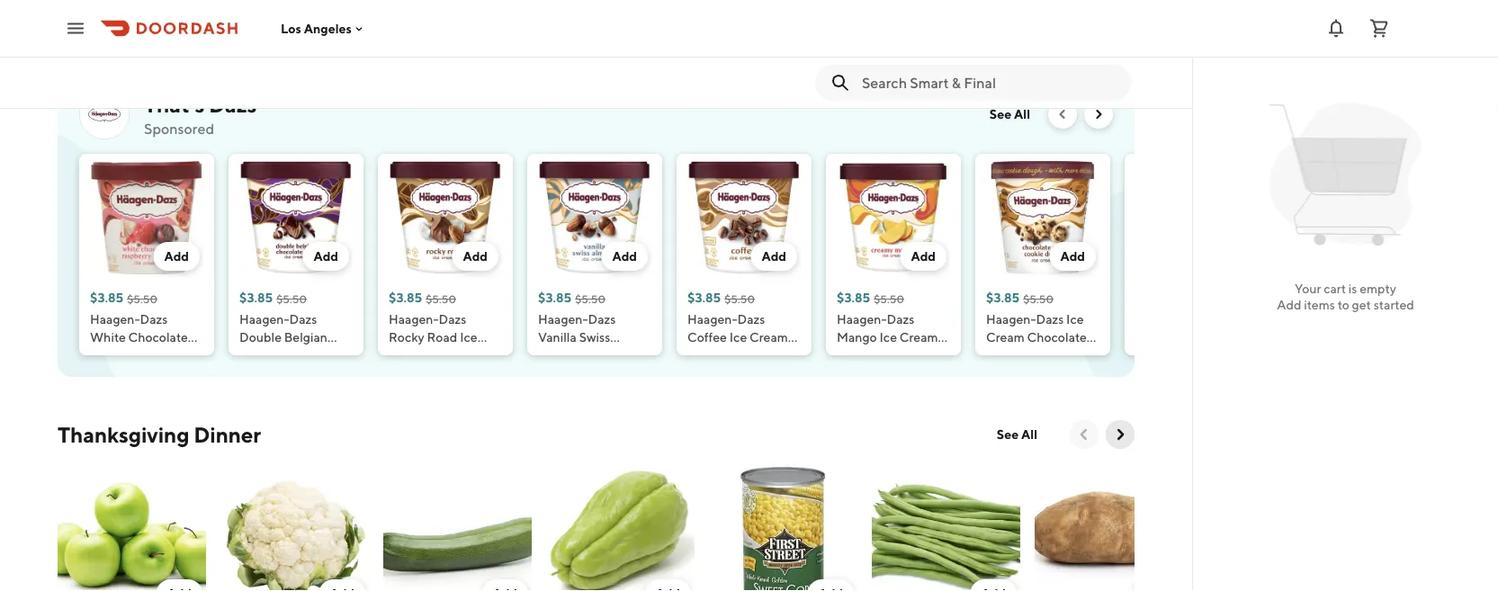 Task type: describe. For each thing, give the bounding box(es) containing it.
items
[[1304, 297, 1335, 312]]

0 vertical spatial all
[[1014, 107, 1030, 121]]

angeles
[[304, 21, 352, 36]]

(14 inside $3.85 $5.50 haagen-dazs mango ice cream (14 oz)
[[837, 348, 854, 363]]

thanksgiving dinner
[[58, 422, 261, 447]]

0 vertical spatial next button of carousel image
[[1091, 107, 1106, 121]]

haagen- for haagen-dazs ice cream chocolate chip cookie dough (14 oz)
[[986, 312, 1036, 327]]

1 vertical spatial see all
[[997, 427, 1037, 442]]

started
[[1374, 297, 1414, 312]]

notification bell image
[[1325, 18, 1347, 39]]

$3.85 for haagen-dazs double belgian chocolate chip ice cream (14 oz)
[[239, 290, 273, 305]]

0 in cart. click to edit quantity image
[[1133, 579, 1180, 591]]

0 items, open order cart image
[[1369, 18, 1390, 39]]

add for haagen-dazs ice cream chocolate chip cookie dough (14 oz)
[[1060, 249, 1085, 264]]

ice inside $3.85 $5.50 haagen-dazs white chocolate raspberry truffle ice cream (14 oz)
[[90, 366, 107, 381]]

$3.85 $5.50 haagen-dazs mango ice cream (14 oz)
[[837, 290, 938, 363]]

rocky
[[389, 330, 425, 345]]

ice inside $3.85 $5.50 haagen-dazs coffee ice cream (14 oz)
[[730, 330, 747, 345]]

add for haagen-dazs vanilla swiss almond ice cream (14 oz)
[[612, 249, 637, 264]]

chip for cream
[[986, 348, 1014, 363]]

(14 inside $3.85 $5.50 haagen-dazs rocky road ice cream (14 oz)
[[430, 348, 447, 363]]

haagen-dazs ice cream chocolate chip cookie dough (14 oz) image
[[986, 161, 1100, 274]]

dough
[[1060, 348, 1099, 363]]

to
[[1338, 297, 1350, 312]]

add for haagen-dazs coffee ice cream (14 oz)
[[762, 249, 786, 264]]

ice inside $3.85 $5.50 haagen-dazs mango ice cream (14 oz)
[[880, 330, 897, 345]]

(14 inside $3.85 $5.50 haagen-dazs double belgian chocolate chip ice cream (14 oz)
[[280, 366, 297, 381]]

get
[[1352, 297, 1371, 312]]

add for haagen-dazs mango ice cream (14 oz)
[[911, 249, 936, 264]]

dazs for rocky
[[439, 312, 466, 327]]

$3.85 $5.50 haagen-dazs rocky road ice cream (14 oz)
[[389, 290, 477, 363]]

ice inside $3.85 $5.50 haagen-dazs ice cream chocolate chip cookie dough (14 oz)
[[1066, 312, 1084, 327]]

thanksgiving dinner link
[[58, 420, 261, 449]]

cream inside $3.85 $5.50 haagen-dazs coffee ice cream (14 oz)
[[750, 330, 788, 345]]

$3.85 for haagen-dazs coffee ice cream (14 oz)
[[687, 290, 721, 305]]

cream inside $3.85 $5.50 haagen-dazs rocky road ice cream (14 oz)
[[389, 348, 427, 363]]

chocolate for haagen-dazs ice cream chocolate chip cookie dough (14 oz)
[[1027, 330, 1087, 345]]

ice inside $3.85 $5.50 haagen-dazs rocky road ice cream (14 oz)
[[460, 330, 477, 345]]

los angeles
[[281, 21, 352, 36]]

zucchini squash (each) image
[[383, 463, 532, 591]]

russet potato (each) image
[[1035, 463, 1183, 591]]

previous button of carousel image for next button of carousel image to the top
[[1055, 107, 1070, 121]]

(14 inside $3.85 $5.50 haagen-dazs vanilla swiss almond ice cream (14 oz)
[[538, 366, 555, 381]]

$3.85 for haagen-dazs ice cream chocolate chip cookie dough (14 oz)
[[986, 290, 1020, 305]]

is
[[1349, 281, 1357, 296]]

cream inside $3.85 $5.50 haagen-dazs double belgian chocolate chip ice cream (14 oz)
[[239, 366, 278, 381]]

empty
[[1360, 281, 1396, 296]]

road
[[427, 330, 457, 345]]

chip for belgian
[[302, 348, 329, 363]]

cream inside $3.85 $5.50 haagen-dazs white chocolate raspberry truffle ice cream (14 oz)
[[110, 366, 148, 381]]

belgian
[[284, 330, 327, 345]]

haagen- for haagen-dazs double belgian chocolate chip ice cream (14 oz)
[[239, 312, 289, 327]]

add inside the your cart is empty add items to get started
[[1277, 297, 1302, 312]]

$5.50 for rocky
[[426, 292, 456, 305]]

(14 inside $3.85 $5.50 haagen-dazs coffee ice cream (14 oz)
[[687, 348, 704, 363]]

small cauliflower (each) image
[[220, 463, 369, 591]]

los
[[281, 21, 301, 36]]

0 vertical spatial see all
[[990, 107, 1030, 121]]

dazs for ice
[[1036, 312, 1064, 327]]

first street golden whole kernel sweet corn (15.2 oz) image
[[709, 463, 858, 591]]

oz) inside $3.85 $5.50 haagen-dazs mango ice cream (14 oz)
[[856, 348, 874, 363]]

däzs™
[[209, 91, 274, 117]]

dazs for double
[[289, 312, 317, 327]]

double
[[239, 330, 282, 345]]

ice inside $3.85 $5.50 haagen-dazs double belgian chocolate chip ice cream (14 oz)
[[332, 348, 349, 363]]

cream inside $3.85 $5.50 haagen-dazs vanilla swiss almond ice cream (14 oz)
[[606, 348, 645, 363]]

your
[[1295, 281, 1321, 296]]

$5.50 for coffee
[[725, 292, 755, 305]]



Task type: vqa. For each thing, say whether or not it's contained in the screenshot.
NOW to the left
no



Task type: locate. For each thing, give the bounding box(es) containing it.
1 vertical spatial next button of carousel image
[[1111, 426, 1129, 444]]

$5.50 inside $3.85 $5.50 haagen-dazs vanilla swiss almond ice cream (14 oz)
[[575, 292, 606, 305]]

(14 inside $3.85 $5.50 haagen-dazs white chocolate raspberry truffle ice cream (14 oz)
[[151, 366, 168, 381]]

chip left "cookie"
[[986, 348, 1014, 363]]

dazs inside $3.85 $5.50 haagen-dazs white chocolate raspberry truffle ice cream (14 oz)
[[140, 312, 168, 327]]

$5.50
[[127, 292, 158, 305], [276, 292, 307, 305], [426, 292, 456, 305], [575, 292, 606, 305], [725, 292, 755, 305], [874, 292, 904, 305], [1023, 292, 1054, 305]]

4 $5.50 from the left
[[575, 292, 606, 305]]

$3.85 up white
[[90, 290, 123, 305]]

see for "see all" link to the top
[[990, 107, 1012, 121]]

see down "cookie"
[[997, 427, 1019, 442]]

$5.50 up mango
[[874, 292, 904, 305]]

oz) inside $3.85 $5.50 haagen-dazs vanilla swiss almond ice cream (14 oz)
[[557, 366, 575, 381]]

haagen- for haagen-dazs rocky road ice cream (14 oz)
[[389, 312, 439, 327]]

dazs for white
[[140, 312, 168, 327]]

vanilla
[[538, 330, 577, 345]]

1 haagen- from the left
[[90, 312, 140, 327]]

oz) down the road
[[449, 348, 467, 363]]

thanksgiving
[[58, 422, 189, 447]]

$3.85
[[90, 290, 123, 305], [239, 290, 273, 305], [389, 290, 422, 305], [538, 290, 572, 305], [687, 290, 721, 305], [837, 290, 870, 305], [986, 290, 1020, 305]]

$3.85 up mango
[[837, 290, 870, 305]]

4 dazs from the left
[[588, 312, 616, 327]]

1 horizontal spatial previous button of carousel image
[[1075, 426, 1093, 444]]

$5.50 for double
[[276, 292, 307, 305]]

see all
[[990, 107, 1030, 121], [997, 427, 1037, 442]]

oz)
[[449, 348, 467, 363], [707, 348, 724, 363], [856, 348, 874, 363], [170, 366, 188, 381], [300, 366, 317, 381], [557, 366, 575, 381], [1006, 366, 1023, 381]]

add up the belgian on the left of the page
[[314, 249, 338, 264]]

haagen-dazs mango ice cream (14 oz) image
[[837, 161, 950, 274]]

oz) inside $3.85 $5.50 haagen-dazs rocky road ice cream (14 oz)
[[449, 348, 467, 363]]

haagen- up the vanilla
[[538, 312, 588, 327]]

0 horizontal spatial sponsored
[[58, 14, 119, 29]]

$3.85 inside $3.85 $5.50 haagen-dazs white chocolate raspberry truffle ice cream (14 oz)
[[90, 290, 123, 305]]

7 $5.50 from the left
[[1023, 292, 1054, 305]]

add up $3.85 $5.50 haagen-dazs coffee ice cream (14 oz)
[[762, 249, 786, 264]]

$5.50 up "cookie"
[[1023, 292, 1054, 305]]

all down "cookie"
[[1021, 427, 1037, 442]]

$3.85 inside $3.85 $5.50 haagen-dazs rocky road ice cream (14 oz)
[[389, 290, 422, 305]]

previous button of carousel image down dough in the right of the page
[[1075, 426, 1093, 444]]

cream down "rocky"
[[389, 348, 427, 363]]

empty retail cart image
[[1261, 90, 1430, 259]]

2 $3.85 from the left
[[239, 290, 273, 305]]

Search Smart & Final search field
[[862, 73, 1117, 93]]

dazs inside $3.85 $5.50 haagen-dazs double belgian chocolate chip ice cream (14 oz)
[[289, 312, 317, 327]]

cream inside $3.85 $5.50 haagen-dazs mango ice cream (14 oz)
[[900, 330, 938, 345]]

cream up "cookie"
[[986, 330, 1025, 345]]

cream
[[750, 330, 788, 345], [900, 330, 938, 345], [986, 330, 1025, 345], [389, 348, 427, 363], [606, 348, 645, 363], [110, 366, 148, 381], [239, 366, 278, 381]]

$3.85 inside $3.85 $5.50 haagen-dazs coffee ice cream (14 oz)
[[687, 290, 721, 305]]

that's däzs™ sponsored
[[144, 91, 274, 137]]

dazs inside $3.85 $5.50 haagen-dazs ice cream chocolate chip cookie dough (14 oz)
[[1036, 312, 1064, 327]]

3 haagen- from the left
[[389, 312, 439, 327]]

$5.50 inside $3.85 $5.50 haagen-dazs ice cream chocolate chip cookie dough (14 oz)
[[1023, 292, 1054, 305]]

7 haagen- from the left
[[986, 312, 1036, 327]]

$5.50 inside $3.85 $5.50 haagen-dazs mango ice cream (14 oz)
[[874, 292, 904, 305]]

add
[[164, 249, 189, 264], [314, 249, 338, 264], [463, 249, 488, 264], [612, 249, 637, 264], [762, 249, 786, 264], [911, 249, 936, 264], [1060, 249, 1085, 264], [1277, 297, 1302, 312]]

6 $3.85 from the left
[[837, 290, 870, 305]]

haagen- up white
[[90, 312, 140, 327]]

$3.85 up "cookie"
[[986, 290, 1020, 305]]

haagen- for haagen-dazs coffee ice cream (14 oz)
[[687, 312, 737, 327]]

cream right coffee at the left bottom
[[750, 330, 788, 345]]

1 $5.50 from the left
[[127, 292, 158, 305]]

see all link down "cookie"
[[986, 420, 1048, 449]]

0 horizontal spatial chocolate
[[128, 330, 188, 345]]

chip inside $3.85 $5.50 haagen-dazs ice cream chocolate chip cookie dough (14 oz)
[[986, 348, 1014, 363]]

$3.85 for haagen-dazs white chocolate raspberry truffle ice cream (14 oz)
[[90, 290, 123, 305]]

that's
[[144, 91, 204, 117]]

see down 'search smart & final' search field at the right of the page
[[990, 107, 1012, 121]]

haagen- up double in the bottom of the page
[[239, 312, 289, 327]]

$3.85 up the vanilla
[[538, 290, 572, 305]]

$5.50 up coffee at the left bottom
[[725, 292, 755, 305]]

$3.85 $5.50 haagen-dazs coffee ice cream (14 oz)
[[687, 290, 788, 363]]

$5.50 up raspberry
[[127, 292, 158, 305]]

haagen-dazs double belgian chocolate chip ice cream (14 oz) image
[[239, 161, 353, 274]]

$3.85 up coffee at the left bottom
[[687, 290, 721, 305]]

$5.50 inside $3.85 $5.50 haagen-dazs coffee ice cream (14 oz)
[[725, 292, 755, 305]]

ice inside $3.85 $5.50 haagen-dazs vanilla swiss almond ice cream (14 oz)
[[586, 348, 604, 363]]

add up $3.85 $5.50 haagen-dazs vanilla swiss almond ice cream (14 oz)
[[612, 249, 637, 264]]

chip down the belgian on the left of the page
[[302, 348, 329, 363]]

previous button of carousel image down 'search smart & final' search field at the right of the page
[[1055, 107, 1070, 121]]

7 $3.85 from the left
[[986, 290, 1020, 305]]

$3.85 $5.50 haagen-dazs double belgian chocolate chip ice cream (14 oz)
[[239, 290, 349, 381]]

oz) down the belgian on the left of the page
[[300, 366, 317, 381]]

0 vertical spatial previous button of carousel image
[[1055, 107, 1070, 121]]

mango
[[837, 330, 877, 345]]

add for haagen-dazs rocky road ice cream (14 oz)
[[463, 249, 488, 264]]

oz) inside $3.85 $5.50 haagen-dazs white chocolate raspberry truffle ice cream (14 oz)
[[170, 366, 188, 381]]

chocolate up "cookie"
[[1027, 330, 1087, 345]]

cart
[[1324, 281, 1346, 296]]

1 dazs from the left
[[140, 312, 168, 327]]

1 horizontal spatial chocolate
[[239, 348, 299, 363]]

$3.85 $5.50 haagen-dazs ice cream chocolate chip cookie dough (14 oz)
[[986, 290, 1099, 381]]

chayote squash (1 lb) image
[[546, 463, 695, 591]]

3 dazs from the left
[[439, 312, 466, 327]]

$3.85 up "rocky"
[[389, 290, 422, 305]]

$3.85 inside $3.85 $5.50 haagen-dazs vanilla swiss almond ice cream (14 oz)
[[538, 290, 572, 305]]

haagen- inside $3.85 $5.50 haagen-dazs mango ice cream (14 oz)
[[837, 312, 887, 327]]

$3.85 inside $3.85 $5.50 haagen-dazs mango ice cream (14 oz)
[[837, 290, 870, 305]]

2 $5.50 from the left
[[276, 292, 307, 305]]

0 horizontal spatial next button of carousel image
[[1091, 107, 1106, 121]]

chip inside $3.85 $5.50 haagen-dazs double belgian chocolate chip ice cream (14 oz)
[[302, 348, 329, 363]]

5 haagen- from the left
[[687, 312, 737, 327]]

1 chip from the left
[[302, 348, 329, 363]]

oz) down truffle
[[170, 366, 188, 381]]

haagen- inside $3.85 $5.50 haagen-dazs coffee ice cream (14 oz)
[[687, 312, 737, 327]]

cookie
[[1016, 348, 1057, 363]]

add up $3.85 $5.50 haagen-dazs rocky road ice cream (14 oz)
[[463, 249, 488, 264]]

oz) inside $3.85 $5.50 haagen-dazs double belgian chocolate chip ice cream (14 oz)
[[300, 366, 317, 381]]

5 dazs from the left
[[737, 312, 765, 327]]

dazs inside $3.85 $5.50 haagen-dazs coffee ice cream (14 oz)
[[737, 312, 765, 327]]

5 $3.85 from the left
[[687, 290, 721, 305]]

add up $3.85 $5.50 haagen-dazs ice cream chocolate chip cookie dough (14 oz)
[[1060, 249, 1085, 264]]

1 horizontal spatial next button of carousel image
[[1111, 426, 1129, 444]]

3 $3.85 from the left
[[389, 290, 422, 305]]

$3.85 for haagen-dazs vanilla swiss almond ice cream (14 oz)
[[538, 290, 572, 305]]

1 $3.85 from the left
[[90, 290, 123, 305]]

$5.50 for mango
[[874, 292, 904, 305]]

6 $5.50 from the left
[[874, 292, 904, 305]]

2 horizontal spatial chocolate
[[1027, 330, 1087, 345]]

oz) down almond
[[557, 366, 575, 381]]

chocolate up truffle
[[128, 330, 188, 345]]

add for haagen-dazs white chocolate raspberry truffle ice cream (14 oz)
[[164, 249, 189, 264]]

(14 inside $3.85 $5.50 haagen-dazs ice cream chocolate chip cookie dough (14 oz)
[[986, 366, 1003, 381]]

1 horizontal spatial sponsored
[[144, 120, 214, 137]]

haagen-dazs coffee ice cream (14 oz) image
[[687, 161, 801, 274]]

haagen- inside $3.85 $5.50 haagen-dazs ice cream chocolate chip cookie dough (14 oz)
[[986, 312, 1036, 327]]

add down your
[[1277, 297, 1302, 312]]

your cart is empty add items to get started
[[1277, 281, 1414, 312]]

1 vertical spatial see all link
[[986, 420, 1048, 449]]

$3.85 up double in the bottom of the page
[[239, 290, 273, 305]]

see all down "cookie"
[[997, 427, 1037, 442]]

green beans (per lb) image
[[872, 463, 1020, 591]]

previous button of carousel image for the bottommost next button of carousel image
[[1075, 426, 1093, 444]]

sponsored
[[58, 14, 119, 29], [144, 120, 214, 137]]

$3.85 inside $3.85 $5.50 haagen-dazs ice cream chocolate chip cookie dough (14 oz)
[[986, 290, 1020, 305]]

$3.85 for haagen-dazs mango ice cream (14 oz)
[[837, 290, 870, 305]]

1 vertical spatial all
[[1021, 427, 1037, 442]]

1 vertical spatial previous button of carousel image
[[1075, 426, 1093, 444]]

oz) down mango
[[856, 348, 874, 363]]

add up $3.85 $5.50 haagen-dazs mango ice cream (14 oz)
[[911, 249, 936, 264]]

raspberry
[[90, 348, 148, 363]]

2 haagen- from the left
[[239, 312, 289, 327]]

1 vertical spatial see
[[997, 427, 1019, 442]]

oz) down "cookie"
[[1006, 366, 1023, 381]]

chocolate for haagen-dazs double belgian chocolate chip ice cream (14 oz)
[[239, 348, 299, 363]]

6 dazs from the left
[[887, 312, 914, 327]]

dazs for vanilla
[[588, 312, 616, 327]]

$5.50 for vanilla
[[575, 292, 606, 305]]

oz) inside $3.85 $5.50 haagen-dazs coffee ice cream (14 oz)
[[707, 348, 724, 363]]

haagen- for haagen-dazs mango ice cream (14 oz)
[[837, 312, 887, 327]]

haagen-
[[90, 312, 140, 327], [239, 312, 289, 327], [389, 312, 439, 327], [538, 312, 588, 327], [687, 312, 737, 327], [837, 312, 887, 327], [986, 312, 1036, 327]]

dinner
[[194, 422, 261, 447]]

oz) down coffee at the left bottom
[[707, 348, 724, 363]]

haagen-dazs rocky road ice cream (14 oz) image
[[389, 161, 502, 274]]

2 chip from the left
[[986, 348, 1014, 363]]

dazs for mango
[[887, 312, 914, 327]]

oz) inside $3.85 $5.50 haagen-dazs ice cream chocolate chip cookie dough (14 oz)
[[1006, 366, 1023, 381]]

all
[[1014, 107, 1030, 121], [1021, 427, 1037, 442]]

haagen- inside $3.85 $5.50 haagen-dazs vanilla swiss almond ice cream (14 oz)
[[538, 312, 588, 327]]

4 haagen- from the left
[[538, 312, 588, 327]]

cream down double in the bottom of the page
[[239, 366, 278, 381]]

sponsored inside that's däzs™ sponsored
[[144, 120, 214, 137]]

previous button of carousel image
[[1055, 107, 1070, 121], [1075, 426, 1093, 444]]

swiss
[[579, 330, 610, 345]]

cream right mango
[[900, 330, 938, 345]]

$3.85 for haagen-dazs rocky road ice cream (14 oz)
[[389, 290, 422, 305]]

7 dazs from the left
[[1036, 312, 1064, 327]]

add for haagen-dazs double belgian chocolate chip ice cream (14 oz)
[[314, 249, 338, 264]]

6 haagen- from the left
[[837, 312, 887, 327]]

see
[[990, 107, 1012, 121], [997, 427, 1019, 442]]

(14
[[430, 348, 447, 363], [687, 348, 704, 363], [837, 348, 854, 363], [151, 366, 168, 381], [280, 366, 297, 381], [538, 366, 555, 381], [986, 366, 1003, 381]]

next button of carousel image
[[1091, 107, 1106, 121], [1111, 426, 1129, 444]]

2 dazs from the left
[[289, 312, 317, 327]]

$5.50 inside $3.85 $5.50 haagen-dazs white chocolate raspberry truffle ice cream (14 oz)
[[127, 292, 158, 305]]

$5.50 up swiss
[[575, 292, 606, 305]]

truffle
[[151, 348, 188, 363]]

$3.85 $5.50 haagen-dazs white chocolate raspberry truffle ice cream (14 oz)
[[90, 290, 188, 381]]

haagen- inside $3.85 $5.50 haagen-dazs white chocolate raspberry truffle ice cream (14 oz)
[[90, 312, 140, 327]]

dazs
[[140, 312, 168, 327], [289, 312, 317, 327], [439, 312, 466, 327], [588, 312, 616, 327], [737, 312, 765, 327], [887, 312, 914, 327], [1036, 312, 1064, 327]]

5 $5.50 from the left
[[725, 292, 755, 305]]

$5.50 for ice
[[1023, 292, 1054, 305]]

dazs inside $3.85 $5.50 haagen-dazs rocky road ice cream (14 oz)
[[439, 312, 466, 327]]

$3.85 $5.50 haagen-dazs vanilla swiss almond ice cream (14 oz)
[[538, 290, 645, 381]]

0 vertical spatial sponsored
[[58, 14, 119, 29]]

$5.50 inside $3.85 $5.50 haagen-dazs double belgian chocolate chip ice cream (14 oz)
[[276, 292, 307, 305]]

coffee
[[687, 330, 727, 345]]

haagen- for haagen-dazs white chocolate raspberry truffle ice cream (14 oz)
[[90, 312, 140, 327]]

haagen- for haagen-dazs vanilla swiss almond ice cream (14 oz)
[[538, 312, 588, 327]]

open menu image
[[65, 18, 86, 39]]

ice
[[1066, 312, 1084, 327], [460, 330, 477, 345], [730, 330, 747, 345], [880, 330, 897, 345], [332, 348, 349, 363], [586, 348, 604, 363], [90, 366, 107, 381]]

los angeles button
[[281, 21, 366, 36]]

$5.50 up the belgian on the left of the page
[[276, 292, 307, 305]]

white
[[90, 330, 126, 345]]

dazs inside $3.85 $5.50 haagen-dazs mango ice cream (14 oz)
[[887, 312, 914, 327]]

0 vertical spatial see all link
[[979, 100, 1041, 129]]

1 vertical spatial sponsored
[[144, 120, 214, 137]]

chocolate inside $3.85 $5.50 haagen-dazs double belgian chocolate chip ice cream (14 oz)
[[239, 348, 299, 363]]

chip
[[302, 348, 329, 363], [986, 348, 1014, 363]]

cream down raspberry
[[110, 366, 148, 381]]

granny smith apples bag (3 lb) image
[[58, 463, 206, 591]]

haagen- inside $3.85 $5.50 haagen-dazs rocky road ice cream (14 oz)
[[389, 312, 439, 327]]

haagen- up "rocky"
[[389, 312, 439, 327]]

chocolate down double in the bottom of the page
[[239, 348, 299, 363]]

all down 'search smart & final' search field at the right of the page
[[1014, 107, 1030, 121]]

haagen-dazs white chocolate raspberry truffle ice cream (14 oz) image
[[90, 161, 203, 274]]

cream down swiss
[[606, 348, 645, 363]]

see for bottom "see all" link
[[997, 427, 1019, 442]]

chocolate
[[128, 330, 188, 345], [1027, 330, 1087, 345], [239, 348, 299, 363]]

$5.50 up the road
[[426, 292, 456, 305]]

0 horizontal spatial previous button of carousel image
[[1055, 107, 1070, 121]]

0 horizontal spatial chip
[[302, 348, 329, 363]]

1 horizontal spatial chip
[[986, 348, 1014, 363]]

almond
[[538, 348, 584, 363]]

haagen- up "cookie"
[[986, 312, 1036, 327]]

haagen- up coffee at the left bottom
[[687, 312, 737, 327]]

chocolate inside $3.85 $5.50 haagen-dazs ice cream chocolate chip cookie dough (14 oz)
[[1027, 330, 1087, 345]]

add button
[[153, 242, 200, 271], [153, 242, 200, 271], [303, 242, 349, 271], [303, 242, 349, 271], [452, 242, 498, 271], [452, 242, 498, 271], [601, 242, 648, 271], [601, 242, 648, 271], [751, 242, 797, 271], [751, 242, 797, 271], [900, 242, 947, 271], [900, 242, 947, 271], [1050, 242, 1096, 271], [1050, 242, 1096, 271]]

haagen- inside $3.85 $5.50 haagen-dazs double belgian chocolate chip ice cream (14 oz)
[[239, 312, 289, 327]]

3 $5.50 from the left
[[426, 292, 456, 305]]

4 $3.85 from the left
[[538, 290, 572, 305]]

add up $3.85 $5.50 haagen-dazs white chocolate raspberry truffle ice cream (14 oz)
[[164, 249, 189, 264]]

dazs for coffee
[[737, 312, 765, 327]]

see all link down 'search smart & final' search field at the right of the page
[[979, 100, 1041, 129]]

haagen- up mango
[[837, 312, 887, 327]]

$5.50 for white
[[127, 292, 158, 305]]

dazs inside $3.85 $5.50 haagen-dazs vanilla swiss almond ice cream (14 oz)
[[588, 312, 616, 327]]

haagen-dazs vanilla swiss almond ice cream (14 oz) image
[[538, 161, 651, 274]]

0 vertical spatial see
[[990, 107, 1012, 121]]

chocolate inside $3.85 $5.50 haagen-dazs white chocolate raspberry truffle ice cream (14 oz)
[[128, 330, 188, 345]]

cream inside $3.85 $5.50 haagen-dazs ice cream chocolate chip cookie dough (14 oz)
[[986, 330, 1025, 345]]

$5.50 inside $3.85 $5.50 haagen-dazs rocky road ice cream (14 oz)
[[426, 292, 456, 305]]

see all down 'search smart & final' search field at the right of the page
[[990, 107, 1030, 121]]

$3.85 inside $3.85 $5.50 haagen-dazs double belgian chocolate chip ice cream (14 oz)
[[239, 290, 273, 305]]

see all link
[[979, 100, 1041, 129], [986, 420, 1048, 449]]



